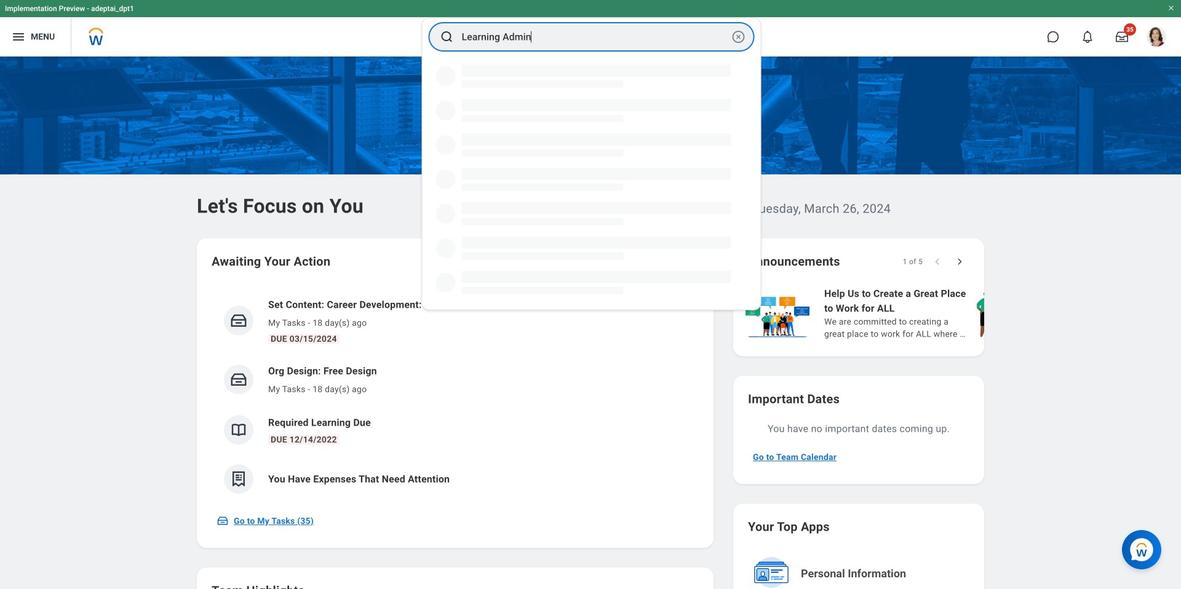 Task type: vqa. For each thing, say whether or not it's contained in the screenshot.
Text Edit image
no



Task type: locate. For each thing, give the bounding box(es) containing it.
banner
[[0, 0, 1181, 57]]

list
[[743, 285, 1181, 342], [212, 288, 699, 504]]

1 horizontal spatial list
[[743, 285, 1181, 342]]

inbox image
[[229, 312, 248, 330], [229, 371, 248, 389]]

search image
[[440, 30, 454, 44]]

0 horizontal spatial list
[[212, 288, 699, 504]]

profile logan mcneil image
[[1147, 27, 1166, 49]]

inbox image
[[217, 516, 229, 528]]

close environment banner image
[[1168, 4, 1175, 12]]

None search field
[[422, 18, 761, 311]]

0 vertical spatial inbox image
[[229, 312, 248, 330]]

inbox large image
[[1116, 31, 1128, 43]]

main content
[[0, 57, 1181, 590]]

notifications large image
[[1081, 31, 1094, 43]]

x circle image
[[731, 30, 746, 44]]

dashboard expenses image
[[229, 471, 248, 489]]

chevron left small image
[[931, 256, 944, 268]]

1 vertical spatial inbox image
[[229, 371, 248, 389]]

status
[[903, 257, 923, 267]]



Task type: describe. For each thing, give the bounding box(es) containing it.
justify image
[[11, 30, 26, 44]]

2 inbox image from the top
[[229, 371, 248, 389]]

chevron right small image
[[954, 256, 966, 268]]

Search Workday  search field
[[462, 23, 729, 50]]

1 inbox image from the top
[[229, 312, 248, 330]]

book open image
[[229, 421, 248, 440]]



